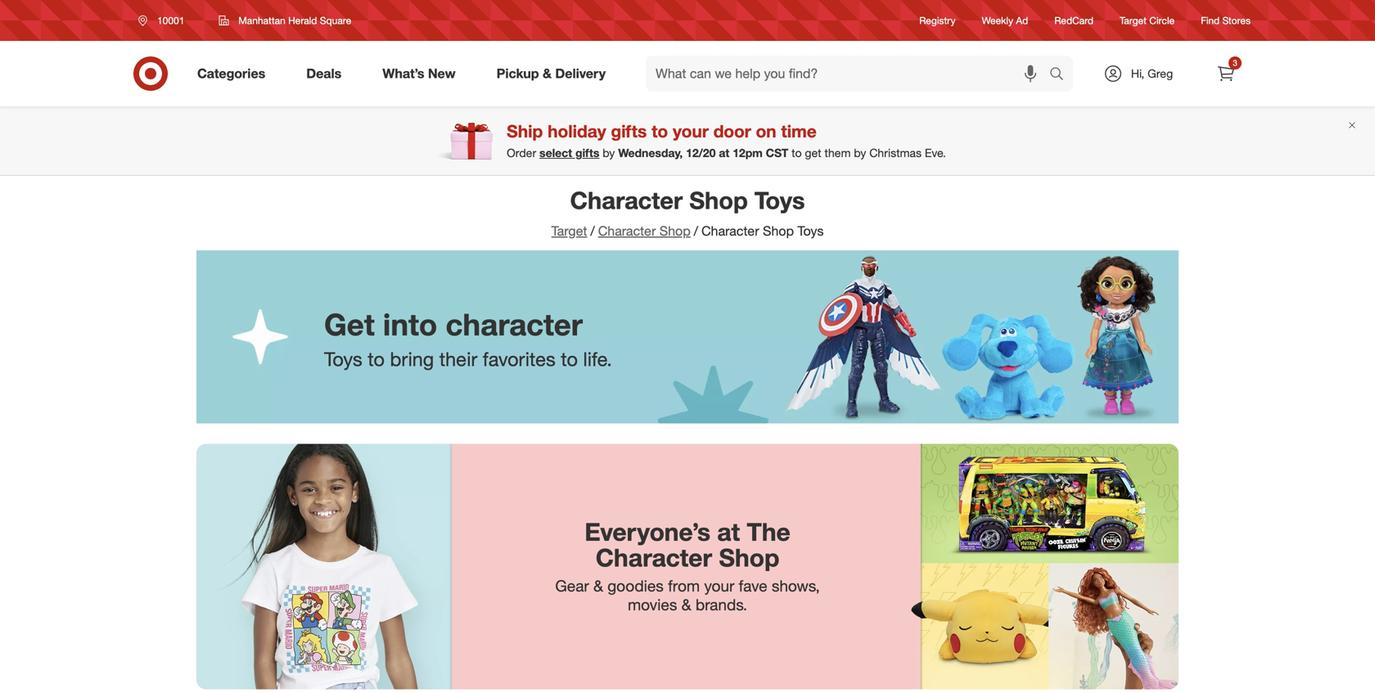 Task type: describe. For each thing, give the bounding box(es) containing it.
circle
[[1150, 14, 1175, 27]]

character up character shop 'link'
[[570, 186, 683, 215]]

christmas
[[870, 146, 922, 160]]

pickup & delivery link
[[483, 56, 626, 92]]

get
[[324, 306, 375, 343]]

their
[[440, 348, 478, 371]]

what's
[[383, 66, 425, 82]]

weekly ad
[[982, 14, 1029, 27]]

ship holiday gifts to your door on time order select gifts by wednesday, 12/20 at 12pm cst to get them by christmas eve.
[[507, 121, 947, 160]]

find
[[1201, 14, 1220, 27]]

into
[[383, 306, 437, 343]]

0 vertical spatial toys
[[755, 186, 805, 215]]

get into character toys to bring their favorites to life.
[[324, 306, 612, 371]]

target inside character shop toys target / character shop / character shop toys
[[552, 223, 588, 239]]

redcard
[[1055, 14, 1094, 27]]

herald
[[288, 14, 317, 27]]

select
[[540, 146, 572, 160]]

delivery
[[556, 66, 606, 82]]

2 by from the left
[[854, 146, 867, 160]]

manhattan herald square
[[239, 14, 352, 27]]

search button
[[1042, 56, 1082, 95]]

What can we help you find? suggestions appear below search field
[[646, 56, 1054, 92]]

greg
[[1148, 66, 1174, 81]]

holiday
[[548, 121, 606, 142]]

10001 button
[[128, 6, 202, 35]]

1 / from the left
[[591, 223, 595, 239]]

the
[[747, 517, 791, 547]]

2 horizontal spatial &
[[682, 596, 692, 614]]

character right target 'link'
[[598, 223, 656, 239]]

target circle link
[[1120, 13, 1175, 27]]

door
[[714, 121, 752, 142]]

life.
[[583, 348, 612, 371]]

registry
[[920, 14, 956, 27]]

them
[[825, 146, 851, 160]]

character
[[446, 306, 583, 343]]

everyone's
[[585, 517, 711, 547]]

goodies
[[608, 577, 664, 596]]

character inside everyone's at the character shop gear & goodies from your fave shows, movies & brands.
[[596, 543, 712, 573]]

shop down 12/20
[[690, 186, 748, 215]]

deals
[[306, 66, 342, 82]]

what's new link
[[369, 56, 476, 92]]

find stores
[[1201, 14, 1251, 27]]

manhattan herald square button
[[208, 6, 362, 35]]

to up wednesday,
[[652, 121, 668, 142]]

10001
[[157, 14, 185, 27]]

2 / from the left
[[694, 223, 699, 239]]

12pm
[[733, 146, 763, 160]]

to left get
[[792, 146, 802, 160]]

pickup & delivery
[[497, 66, 606, 82]]

weekly ad link
[[982, 13, 1029, 27]]

character down 12pm
[[702, 223, 760, 239]]

order
[[507, 146, 537, 160]]

eve.
[[925, 146, 947, 160]]

on
[[756, 121, 777, 142]]

square
[[320, 14, 352, 27]]

shows,
[[772, 577, 820, 596]]



Task type: vqa. For each thing, say whether or not it's contained in the screenshot.
Reg
no



Task type: locate. For each thing, give the bounding box(es) containing it.
what's new
[[383, 66, 456, 82]]

3 link
[[1209, 56, 1245, 92]]

redcard link
[[1055, 13, 1094, 27]]

0 horizontal spatial &
[[543, 66, 552, 82]]

1 by from the left
[[603, 146, 615, 160]]

1 vertical spatial at
[[718, 517, 740, 547]]

ad
[[1017, 14, 1029, 27]]

& right movies
[[682, 596, 692, 614]]

movies
[[628, 596, 678, 614]]

wednesday,
[[618, 146, 683, 160]]

0 vertical spatial gifts
[[611, 121, 647, 142]]

toys inside get into character toys to bring their favorites to life.
[[324, 348, 363, 371]]

1 vertical spatial gifts
[[576, 146, 600, 160]]

brands.
[[696, 596, 748, 614]]

get
[[805, 146, 822, 160]]

0 horizontal spatial /
[[591, 223, 595, 239]]

at left the the
[[718, 517, 740, 547]]

find stores link
[[1201, 13, 1251, 27]]

your inside everyone's at the character shop gear & goodies from your fave shows, movies & brands.
[[705, 577, 735, 596]]

cst
[[766, 146, 789, 160]]

0 vertical spatial target
[[1120, 14, 1147, 27]]

1 horizontal spatial target
[[1120, 14, 1147, 27]]

bring
[[390, 348, 434, 371]]

target left the circle
[[1120, 14, 1147, 27]]

your inside ship holiday gifts to your door on time order select gifts by wednesday, 12/20 at 12pm cst to get them by christmas eve.
[[673, 121, 709, 142]]

0 vertical spatial your
[[673, 121, 709, 142]]

hi,
[[1132, 66, 1145, 81]]

new
[[428, 66, 456, 82]]

gifts down holiday on the top left of the page
[[576, 146, 600, 160]]

12/20
[[686, 146, 716, 160]]

target circle
[[1120, 14, 1175, 27]]

3
[[1233, 58, 1238, 68]]

0 horizontal spatial target
[[552, 223, 588, 239]]

1 horizontal spatial &
[[594, 577, 604, 596]]

to left life.
[[561, 348, 578, 371]]

& inside pickup & delivery link
[[543, 66, 552, 82]]

deals link
[[293, 56, 362, 92]]

your up 12/20
[[673, 121, 709, 142]]

target
[[1120, 14, 1147, 27], [552, 223, 588, 239]]

ship
[[507, 121, 543, 142]]

1 horizontal spatial gifts
[[611, 121, 647, 142]]

to left bring
[[368, 348, 385, 371]]

/ right character shop 'link'
[[694, 223, 699, 239]]

& right pickup
[[543, 66, 552, 82]]

manhattan
[[239, 14, 286, 27]]

weekly
[[982, 14, 1014, 27]]

character shop link
[[598, 223, 691, 239]]

character up goodies
[[596, 543, 712, 573]]

by
[[603, 146, 615, 160], [854, 146, 867, 160]]

at
[[719, 146, 730, 160], [718, 517, 740, 547]]

1 horizontal spatial /
[[694, 223, 699, 239]]

gear
[[556, 577, 589, 596]]

0 vertical spatial at
[[719, 146, 730, 160]]

shop down wednesday,
[[660, 223, 691, 239]]

toys
[[755, 186, 805, 215], [798, 223, 824, 239], [324, 348, 363, 371]]

from
[[668, 577, 700, 596]]

favorites
[[483, 348, 556, 371]]

pickup
[[497, 66, 539, 82]]

/
[[591, 223, 595, 239], [694, 223, 699, 239]]

your left 'fave'
[[705, 577, 735, 596]]

0 horizontal spatial gifts
[[576, 146, 600, 160]]

shop inside everyone's at the character shop gear & goodies from your fave shows, movies & brands.
[[719, 543, 780, 573]]

0 horizontal spatial by
[[603, 146, 615, 160]]

& right gear
[[594, 577, 604, 596]]

gifts
[[611, 121, 647, 142], [576, 146, 600, 160]]

&
[[543, 66, 552, 82], [594, 577, 604, 596], [682, 596, 692, 614]]

shop
[[690, 186, 748, 215], [660, 223, 691, 239], [763, 223, 794, 239], [719, 543, 780, 573]]

shop up 'fave'
[[719, 543, 780, 573]]

shop down cst
[[763, 223, 794, 239]]

character shop toys target / character shop / character shop toys
[[552, 186, 824, 239]]

time
[[781, 121, 817, 142]]

categories
[[197, 66, 266, 82]]

gifts up wednesday,
[[611, 121, 647, 142]]

at inside everyone's at the character shop gear & goodies from your fave shows, movies & brands.
[[718, 517, 740, 547]]

1 horizontal spatial by
[[854, 146, 867, 160]]

target inside target circle link
[[1120, 14, 1147, 27]]

1 vertical spatial your
[[705, 577, 735, 596]]

everyone's at the character shop gear & goodies from your fave shows, movies & brands.
[[556, 517, 820, 614]]

your
[[673, 121, 709, 142], [705, 577, 735, 596]]

by right them
[[854, 146, 867, 160]]

at inside ship holiday gifts to your door on time order select gifts by wednesday, 12/20 at 12pm cst to get them by christmas eve.
[[719, 146, 730, 160]]

1 vertical spatial toys
[[798, 223, 824, 239]]

stores
[[1223, 14, 1251, 27]]

search
[[1042, 67, 1082, 83]]

by down holiday on the top left of the page
[[603, 146, 615, 160]]

fave
[[739, 577, 768, 596]]

target left character shop 'link'
[[552, 223, 588, 239]]

at down door
[[719, 146, 730, 160]]

hi, greg
[[1132, 66, 1174, 81]]

target link
[[552, 223, 588, 239]]

character
[[570, 186, 683, 215], [598, 223, 656, 239], [702, 223, 760, 239], [596, 543, 712, 573]]

categories link
[[183, 56, 286, 92]]

to
[[652, 121, 668, 142], [792, 146, 802, 160], [368, 348, 385, 371], [561, 348, 578, 371]]

2 vertical spatial toys
[[324, 348, 363, 371]]

registry link
[[920, 13, 956, 27]]

1 vertical spatial target
[[552, 223, 588, 239]]

/ right target 'link'
[[591, 223, 595, 239]]



